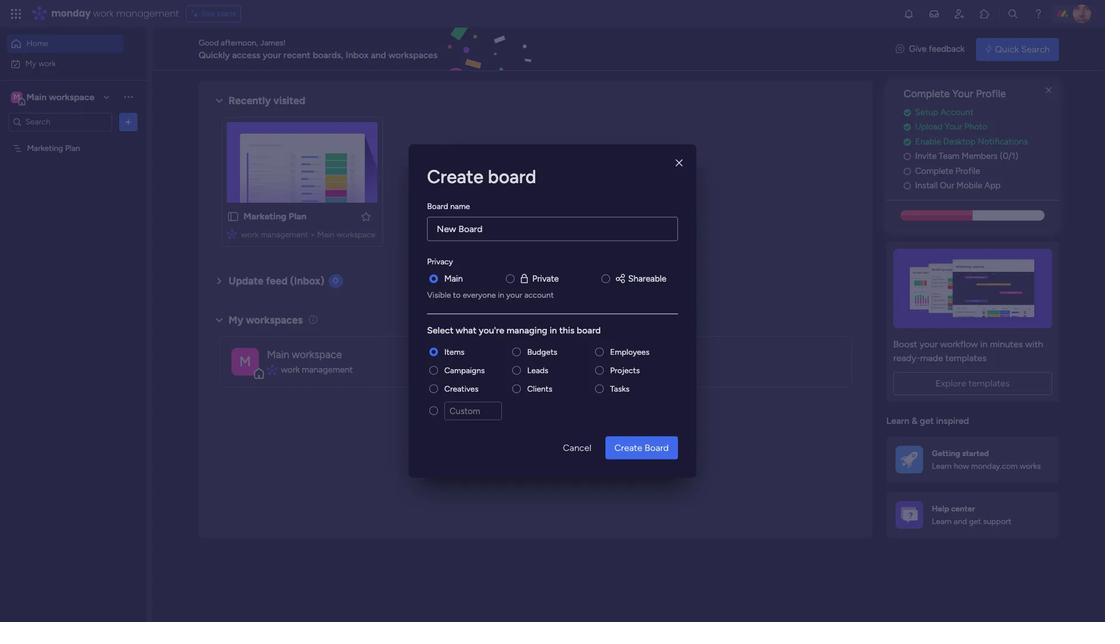 Task type: locate. For each thing, give the bounding box(es) containing it.
0 vertical spatial profile
[[977, 88, 1007, 100]]

check circle image left 'enable'
[[904, 138, 912, 146]]

marketing plan down search in workspace field on the top left
[[27, 143, 80, 153]]

upload your photo link
[[904, 121, 1060, 134]]

2 horizontal spatial component image
[[589, 365, 599, 375]]

private button
[[519, 272, 559, 285]]

quickly
[[199, 49, 230, 60]]

close image
[[676, 158, 683, 167]]

in inside privacy element
[[498, 290, 505, 299]]

0 vertical spatial templates
[[946, 352, 987, 363]]

work management for workspace
[[281, 364, 353, 375]]

check circle image
[[904, 108, 912, 117]]

1 horizontal spatial board
[[645, 442, 669, 453]]

help image
[[1033, 8, 1045, 20]]

with
[[1026, 339, 1044, 349]]

1 vertical spatial workspace image
[[554, 348, 581, 375]]

to
[[453, 290, 461, 299]]

ready-
[[894, 352, 921, 363]]

0 horizontal spatial work management
[[281, 364, 353, 375]]

templates image image
[[897, 249, 1049, 328]]

what
[[456, 324, 477, 335]]

0 vertical spatial and
[[371, 49, 386, 60]]

3 circle o image from the top
[[904, 182, 912, 190]]

work for component icon for project planning
[[603, 364, 622, 375]]

work up update
[[241, 230, 259, 240]]

shareable
[[629, 273, 667, 284]]

marketing down search in workspace field on the top left
[[27, 143, 63, 153]]

Custom field
[[445, 401, 502, 420]]

1 vertical spatial board
[[645, 442, 669, 453]]

projects
[[611, 365, 640, 375]]

0 vertical spatial create
[[427, 166, 484, 187]]

board inside heading
[[488, 166, 537, 187]]

install our mobile app link
[[904, 179, 1060, 192]]

0 horizontal spatial in
[[498, 290, 505, 299]]

component image down public board image
[[227, 228, 237, 239]]

how
[[954, 461, 970, 471]]

1 vertical spatial in
[[550, 324, 557, 335]]

0 horizontal spatial plan
[[65, 143, 80, 153]]

see plans button
[[186, 5, 241, 22]]

0 horizontal spatial board
[[427, 201, 449, 211]]

mobile
[[957, 180, 983, 191]]

1 horizontal spatial create
[[615, 442, 643, 453]]

project planning
[[589, 348, 665, 361]]

items
[[445, 347, 465, 357]]

templates down workflow
[[946, 352, 987, 363]]

profile down invite team members (0/1)
[[956, 166, 981, 176]]

1 vertical spatial m
[[240, 353, 251, 369]]

work
[[93, 7, 114, 20], [38, 58, 56, 68], [241, 230, 259, 240], [281, 364, 300, 375], [603, 364, 622, 375]]

check circle image
[[904, 123, 912, 131], [904, 138, 912, 146]]

1 horizontal spatial board
[[577, 324, 601, 335]]

works
[[1020, 461, 1042, 471]]

0 vertical spatial board
[[427, 201, 449, 211]]

1 circle o image from the top
[[904, 152, 912, 161]]

main
[[26, 91, 47, 102], [317, 230, 335, 240], [445, 273, 463, 284], [267, 348, 289, 361]]

cancel button
[[554, 436, 601, 459]]

workspaces down update feed (inbox)
[[246, 314, 303, 326]]

templates
[[946, 352, 987, 363], [969, 378, 1011, 389]]

1 vertical spatial complete
[[916, 166, 954, 176]]

1 vertical spatial circle o image
[[904, 167, 912, 176]]

explore templates
[[936, 378, 1011, 389]]

close recently visited image
[[213, 94, 226, 108]]

recently
[[229, 94, 271, 107]]

name
[[450, 201, 470, 211]]

0 horizontal spatial marketing
[[27, 143, 63, 153]]

your
[[953, 88, 974, 100], [945, 122, 963, 132]]

install our mobile app
[[916, 180, 1001, 191]]

0 vertical spatial get
[[920, 415, 934, 426]]

main workspace down my workspaces
[[267, 348, 342, 361]]

apps image
[[980, 8, 991, 20]]

your up account
[[953, 88, 974, 100]]

circle o image left install
[[904, 182, 912, 190]]

2 horizontal spatial in
[[981, 339, 988, 349]]

work management for planning
[[603, 364, 675, 375]]

2 circle o image from the top
[[904, 167, 912, 176]]

in left this
[[550, 324, 557, 335]]

1 vertical spatial create
[[615, 442, 643, 453]]

learn left "&"
[[887, 415, 910, 426]]

circle o image left invite
[[904, 152, 912, 161]]

templates right explore
[[969, 378, 1011, 389]]

0 horizontal spatial workspace image
[[11, 91, 22, 103]]

your inside upload your photo "link"
[[945, 122, 963, 132]]

0 horizontal spatial your
[[263, 49, 281, 60]]

1 vertical spatial templates
[[969, 378, 1011, 389]]

account
[[941, 107, 974, 117]]

enable desktop notifications link
[[904, 135, 1060, 148]]

account
[[525, 290, 554, 299]]

0 vertical spatial workspaces
[[389, 49, 438, 60]]

give feedback
[[910, 44, 965, 54]]

1 check circle image from the top
[[904, 123, 912, 131]]

plan down search in workspace field on the top left
[[65, 143, 80, 153]]

1 vertical spatial marketing
[[244, 211, 287, 222]]

0 horizontal spatial board
[[488, 166, 537, 187]]

0 vertical spatial marketing plan
[[27, 143, 80, 153]]

component image right workspace image
[[267, 365, 277, 375]]

marketing inside marketing plan list box
[[27, 143, 63, 153]]

1 horizontal spatial main workspace
[[267, 348, 342, 361]]

marketing right public board image
[[244, 211, 287, 222]]

profile
[[977, 88, 1007, 100], [956, 166, 981, 176]]

james!
[[260, 38, 286, 48]]

in for boost
[[981, 339, 988, 349]]

my down home
[[25, 58, 36, 68]]

work management
[[281, 364, 353, 375], [603, 364, 675, 375]]

setup account
[[916, 107, 974, 117]]

feedback
[[929, 44, 965, 54]]

my inside button
[[25, 58, 36, 68]]

search
[[1022, 43, 1051, 54]]

open update feed (inbox) image
[[213, 274, 226, 288]]

circle o image
[[904, 152, 912, 161], [904, 167, 912, 176], [904, 182, 912, 190]]

circle o image inside install our mobile app link
[[904, 182, 912, 190]]

circle o image inside complete profile link
[[904, 167, 912, 176]]

workspaces
[[389, 49, 438, 60], [246, 314, 303, 326]]

main inside privacy element
[[445, 273, 463, 284]]

workflow
[[941, 339, 979, 349]]

1 horizontal spatial in
[[550, 324, 557, 335]]

1 horizontal spatial work management
[[603, 364, 675, 375]]

quick search button
[[977, 38, 1060, 61]]

m for workspace image
[[240, 353, 251, 369]]

management
[[116, 7, 179, 20], [261, 230, 308, 240], [302, 364, 353, 375], [624, 364, 675, 375]]

create right cancel
[[615, 442, 643, 453]]

create inside heading
[[427, 166, 484, 187]]

your down james!
[[263, 49, 281, 60]]

complete up install
[[916, 166, 954, 176]]

see
[[201, 9, 215, 18]]

m inside workspace image
[[240, 353, 251, 369]]

create
[[427, 166, 484, 187], [615, 442, 643, 453]]

1 vertical spatial workspace
[[337, 230, 376, 240]]

access
[[232, 49, 261, 60]]

work for component icon corresponding to main workspace
[[281, 364, 300, 375]]

option
[[0, 138, 147, 140]]

learn down the help at the bottom of the page
[[932, 517, 952, 526]]

select
[[427, 324, 454, 335]]

2 check circle image from the top
[[904, 138, 912, 146]]

workspace
[[49, 91, 94, 102], [337, 230, 376, 240], [292, 348, 342, 361]]

create for create board
[[615, 442, 643, 453]]

get right "&"
[[920, 415, 934, 426]]

invite team members (0/1)
[[916, 151, 1019, 161]]

2 horizontal spatial your
[[920, 339, 939, 349]]

marketing plan up work management > main workspace
[[244, 211, 307, 222]]

learn inside help center learn and get support
[[932, 517, 952, 526]]

complete your profile
[[904, 88, 1007, 100]]

0 vertical spatial plan
[[65, 143, 80, 153]]

0 horizontal spatial marketing plan
[[27, 143, 80, 153]]

your inside boost your workflow in minutes with ready-made templates
[[920, 339, 939, 349]]

1 horizontal spatial component image
[[267, 365, 277, 375]]

learn down getting
[[932, 461, 952, 471]]

check circle image down check circle icon on the top right
[[904, 123, 912, 131]]

work down the project
[[603, 364, 622, 375]]

1 horizontal spatial marketing
[[244, 211, 287, 222]]

0 vertical spatial board
[[488, 166, 537, 187]]

0 vertical spatial main workspace
[[26, 91, 94, 102]]

0 horizontal spatial m
[[13, 92, 20, 102]]

marketing plan
[[27, 143, 80, 153], [244, 211, 307, 222]]

check circle image inside upload your photo "link"
[[904, 123, 912, 131]]

m inside workspace icon
[[13, 92, 20, 102]]

2 vertical spatial learn
[[932, 517, 952, 526]]

0 horizontal spatial workspaces
[[246, 314, 303, 326]]

2 vertical spatial your
[[920, 339, 939, 349]]

v2 bolt switch image
[[986, 43, 993, 56]]

1 work management from the left
[[281, 364, 353, 375]]

notifications image
[[904, 8, 915, 20]]

0 vertical spatial my
[[25, 58, 36, 68]]

managing
[[507, 324, 548, 335]]

in left minutes
[[981, 339, 988, 349]]

circle o image for complete
[[904, 167, 912, 176]]

1 vertical spatial learn
[[932, 461, 952, 471]]

dapulse x slim image
[[1042, 84, 1056, 97]]

planning
[[625, 348, 665, 361]]

your up made at the right bottom
[[920, 339, 939, 349]]

private
[[533, 273, 559, 284]]

learn & get inspired
[[887, 415, 970, 426]]

complete up setup
[[904, 88, 950, 100]]

main up to
[[445, 273, 463, 284]]

workspaces right the inbox
[[389, 49, 438, 60]]

james peterson image
[[1074, 5, 1092, 23]]

in right everyone
[[498, 290, 505, 299]]

1 vertical spatial your
[[945, 122, 963, 132]]

visible
[[427, 290, 451, 299]]

0 vertical spatial workspace image
[[11, 91, 22, 103]]

0 horizontal spatial and
[[371, 49, 386, 60]]

home button
[[7, 35, 124, 53]]

quick search
[[996, 43, 1051, 54]]

0 horizontal spatial component image
[[227, 228, 237, 239]]

1 horizontal spatial and
[[954, 517, 968, 526]]

invite members image
[[954, 8, 966, 20]]

0 vertical spatial in
[[498, 290, 505, 299]]

your inside 'good afternoon, james! quickly access your recent boards, inbox and workspaces'
[[263, 49, 281, 60]]

project
[[589, 348, 623, 361]]

in inside boost your workflow in minutes with ready-made templates
[[981, 339, 988, 349]]

1 horizontal spatial workspaces
[[389, 49, 438, 60]]

1 horizontal spatial plan
[[289, 211, 307, 222]]

0 horizontal spatial get
[[920, 415, 934, 426]]

0 vertical spatial m
[[13, 92, 20, 102]]

plan up work management > main workspace
[[289, 211, 307, 222]]

0 horizontal spatial my
[[25, 58, 36, 68]]

1 vertical spatial workspaces
[[246, 314, 303, 326]]

workspace image
[[232, 348, 259, 375]]

board inside heading
[[577, 324, 601, 335]]

check circle image for upload
[[904, 123, 912, 131]]

0 vertical spatial complete
[[904, 88, 950, 100]]

workspace image containing m
[[11, 91, 22, 103]]

work down home
[[38, 58, 56, 68]]

>
[[310, 230, 315, 240]]

select what you're managing in this board
[[427, 324, 601, 335]]

and down center
[[954, 517, 968, 526]]

1 horizontal spatial m
[[240, 353, 251, 369]]

and right the inbox
[[371, 49, 386, 60]]

workspaces inside 'good afternoon, james! quickly access your recent boards, inbox and workspaces'
[[389, 49, 438, 60]]

getting started element
[[887, 437, 1060, 483]]

my workspaces
[[229, 314, 303, 326]]

1 vertical spatial main workspace
[[267, 348, 342, 361]]

1 vertical spatial your
[[507, 290, 523, 299]]

good
[[199, 38, 219, 48]]

component image down the project
[[589, 365, 599, 375]]

your down account
[[945, 122, 963, 132]]

1 vertical spatial my
[[229, 314, 244, 326]]

1 horizontal spatial get
[[970, 517, 982, 526]]

0 vertical spatial marketing
[[27, 143, 63, 153]]

2 vertical spatial circle o image
[[904, 182, 912, 190]]

main down my work
[[26, 91, 47, 102]]

visited
[[274, 94, 306, 107]]

create inside button
[[615, 442, 643, 453]]

work for component icon to the left
[[241, 230, 259, 240]]

0 horizontal spatial main workspace
[[26, 91, 94, 102]]

my
[[25, 58, 36, 68], [229, 314, 244, 326]]

1 vertical spatial and
[[954, 517, 968, 526]]

0 vertical spatial check circle image
[[904, 123, 912, 131]]

circle o image for invite
[[904, 152, 912, 161]]

workspace selection element
[[11, 90, 96, 105]]

explore
[[936, 378, 967, 389]]

circle o image inside invite team members (0/1) link
[[904, 152, 912, 161]]

1 horizontal spatial my
[[229, 314, 244, 326]]

learn for getting
[[932, 461, 952, 471]]

1 vertical spatial check circle image
[[904, 138, 912, 146]]

main workspace up search in workspace field on the top left
[[26, 91, 94, 102]]

close my workspaces image
[[213, 313, 226, 327]]

&
[[912, 415, 918, 426]]

1 vertical spatial get
[[970, 517, 982, 526]]

2 work management from the left
[[603, 364, 675, 375]]

profile up setup account link
[[977, 88, 1007, 100]]

and inside help center learn and get support
[[954, 517, 968, 526]]

create up the name
[[427, 166, 484, 187]]

upload your photo
[[916, 122, 988, 132]]

public board image
[[227, 210, 240, 223]]

inspired
[[937, 415, 970, 426]]

2 vertical spatial in
[[981, 339, 988, 349]]

1 horizontal spatial marketing plan
[[244, 211, 307, 222]]

work inside my work button
[[38, 58, 56, 68]]

setup account link
[[904, 106, 1060, 119]]

0 vertical spatial your
[[953, 88, 974, 100]]

my for my work
[[25, 58, 36, 68]]

visible to everyone in your account
[[427, 290, 554, 299]]

0 vertical spatial your
[[263, 49, 281, 60]]

circle o image left complete profile
[[904, 167, 912, 176]]

workspace image
[[11, 91, 22, 103], [554, 348, 581, 375]]

component image
[[227, 228, 237, 239], [267, 365, 277, 375], [589, 365, 599, 375]]

made
[[921, 352, 944, 363]]

learn for help
[[932, 517, 952, 526]]

1 vertical spatial board
[[577, 324, 601, 335]]

create board
[[427, 166, 537, 187]]

0 horizontal spatial create
[[427, 166, 484, 187]]

app
[[985, 180, 1001, 191]]

0 vertical spatial circle o image
[[904, 152, 912, 161]]

my right close my workspaces "icon"
[[229, 314, 244, 326]]

work right workspace image
[[281, 364, 300, 375]]

check circle image inside enable desktop notifications link
[[904, 138, 912, 146]]

get down center
[[970, 517, 982, 526]]

see plans
[[201, 9, 236, 18]]

afternoon,
[[221, 38, 258, 48]]

1 horizontal spatial your
[[507, 290, 523, 299]]

learn inside 'getting started learn how monday.com works'
[[932, 461, 952, 471]]

your left account
[[507, 290, 523, 299]]

boost your workflow in minutes with ready-made templates
[[894, 339, 1044, 363]]



Task type: describe. For each thing, give the bounding box(es) containing it.
marketing plan inside list box
[[27, 143, 80, 153]]

getting
[[932, 448, 961, 458]]

you're
[[479, 324, 505, 335]]

main inside workspace selection element
[[26, 91, 47, 102]]

privacy element
[[427, 272, 678, 300]]

plans
[[217, 9, 236, 18]]

m for workspace icon containing m
[[13, 92, 20, 102]]

marketing plan list box
[[0, 136, 147, 313]]

started
[[963, 448, 990, 458]]

Board name field
[[427, 217, 678, 241]]

main workspace inside workspace selection element
[[26, 91, 94, 102]]

select product image
[[10, 8, 22, 20]]

your for complete
[[953, 88, 974, 100]]

boards,
[[313, 49, 344, 60]]

component image for project planning
[[589, 365, 599, 375]]

complete profile
[[916, 166, 981, 176]]

in inside heading
[[550, 324, 557, 335]]

install
[[916, 180, 938, 191]]

center
[[952, 504, 976, 514]]

budgets
[[528, 347, 558, 357]]

our
[[941, 180, 955, 191]]

enable desktop notifications
[[916, 136, 1029, 147]]

monday work management
[[51, 7, 179, 20]]

my work button
[[7, 54, 124, 73]]

board name
[[427, 201, 470, 211]]

campaigns
[[445, 365, 485, 375]]

1 vertical spatial marketing plan
[[244, 211, 307, 222]]

my work
[[25, 58, 56, 68]]

1 vertical spatial plan
[[289, 211, 307, 222]]

quick
[[996, 43, 1020, 54]]

desktop
[[944, 136, 976, 147]]

give
[[910, 44, 927, 54]]

v2 user feedback image
[[896, 43, 905, 56]]

main right workspace image
[[267, 348, 289, 361]]

setup
[[916, 107, 939, 117]]

select what you're managing in this board heading
[[427, 323, 678, 337]]

your inside privacy element
[[507, 290, 523, 299]]

component image for main workspace
[[267, 365, 277, 375]]

work right monday
[[93, 7, 114, 20]]

plan inside list box
[[65, 143, 80, 153]]

create board
[[615, 442, 669, 453]]

(0/1)
[[1001, 151, 1019, 161]]

my for my workspaces
[[229, 314, 244, 326]]

(inbox)
[[290, 275, 325, 287]]

monday
[[51, 7, 91, 20]]

create board button
[[606, 436, 678, 459]]

0
[[333, 276, 338, 286]]

board inside create board button
[[645, 442, 669, 453]]

check circle image for enable
[[904, 138, 912, 146]]

main right the >
[[317, 230, 335, 240]]

recently visited
[[229, 94, 306, 107]]

boost
[[894, 339, 918, 349]]

create board heading
[[427, 163, 678, 190]]

templates inside button
[[969, 378, 1011, 389]]

main button
[[445, 272, 463, 285]]

work management > main workspace
[[241, 230, 376, 240]]

creatives
[[445, 384, 479, 393]]

getting started learn how monday.com works
[[932, 448, 1042, 471]]

get inside help center learn and get support
[[970, 517, 982, 526]]

1 vertical spatial profile
[[956, 166, 981, 176]]

search everything image
[[1008, 8, 1019, 20]]

update feed (inbox)
[[229, 275, 325, 287]]

notifications
[[978, 136, 1029, 147]]

leads
[[528, 365, 549, 375]]

good afternoon, james! quickly access your recent boards, inbox and workspaces
[[199, 38, 438, 60]]

board inside board name heading
[[427, 201, 449, 211]]

invite team members (0/1) link
[[904, 150, 1060, 163]]

everyone
[[463, 290, 496, 299]]

inbox image
[[929, 8, 941, 20]]

complete for complete profile
[[916, 166, 954, 176]]

privacy heading
[[427, 255, 453, 268]]

minutes
[[991, 339, 1024, 349]]

clients
[[528, 384, 553, 393]]

Search in workspace field
[[24, 115, 96, 128]]

employees
[[611, 347, 650, 357]]

feed
[[266, 275, 288, 287]]

support
[[984, 517, 1012, 526]]

and inside 'good afternoon, james! quickly access your recent boards, inbox and workspaces'
[[371, 49, 386, 60]]

cancel
[[563, 442, 592, 453]]

1 horizontal spatial workspace image
[[554, 348, 581, 375]]

select what you're managing in this board option group
[[427, 346, 678, 427]]

in for visible
[[498, 290, 505, 299]]

upload
[[916, 122, 943, 132]]

inbox
[[346, 49, 369, 60]]

home
[[26, 39, 48, 48]]

monday.com
[[972, 461, 1018, 471]]

create for create board
[[427, 166, 484, 187]]

complete profile link
[[904, 165, 1060, 178]]

templates inside boost your workflow in minutes with ready-made templates
[[946, 352, 987, 363]]

enable
[[916, 136, 942, 147]]

0 vertical spatial learn
[[887, 415, 910, 426]]

help center learn and get support
[[932, 504, 1012, 526]]

this
[[560, 324, 575, 335]]

your for upload
[[945, 122, 963, 132]]

add to favorites image
[[361, 211, 372, 222]]

circle o image for install
[[904, 182, 912, 190]]

tasks
[[611, 384, 630, 393]]

shareable button
[[615, 272, 667, 285]]

photo
[[965, 122, 988, 132]]

0 vertical spatial workspace
[[49, 91, 94, 102]]

2 vertical spatial workspace
[[292, 348, 342, 361]]

complete for complete your profile
[[904, 88, 950, 100]]

help
[[932, 504, 950, 514]]

board name heading
[[427, 200, 470, 212]]

explore templates button
[[894, 372, 1053, 395]]

help center element
[[887, 492, 1060, 538]]



Task type: vqa. For each thing, say whether or not it's contained in the screenshot.
the notifications 'image'
yes



